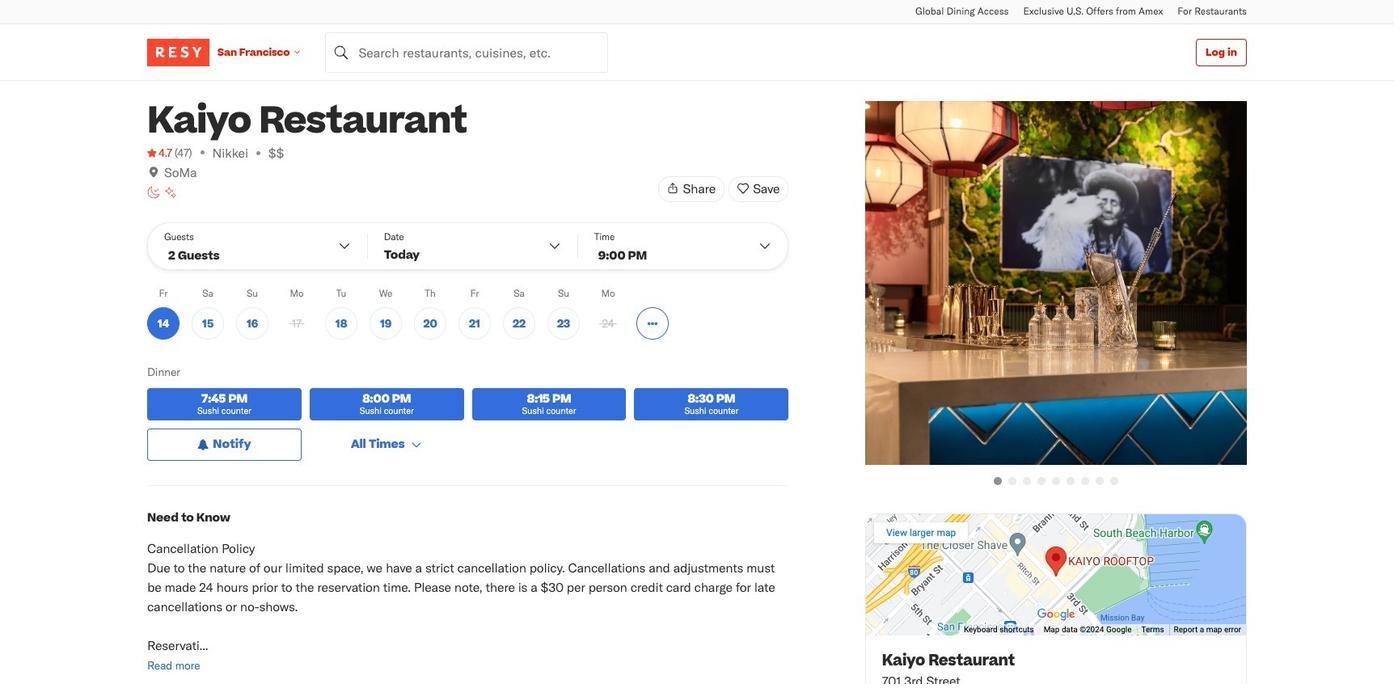 Task type: locate. For each thing, give the bounding box(es) containing it.
None field
[[326, 32, 609, 72]]

4.7 out of 5 stars image
[[147, 145, 172, 161]]



Task type: describe. For each thing, give the bounding box(es) containing it.
Search restaurants, cuisines, etc. text field
[[326, 32, 609, 72]]



Task type: vqa. For each thing, say whether or not it's contained in the screenshot.
4.8 out of 5 stars icon
no



